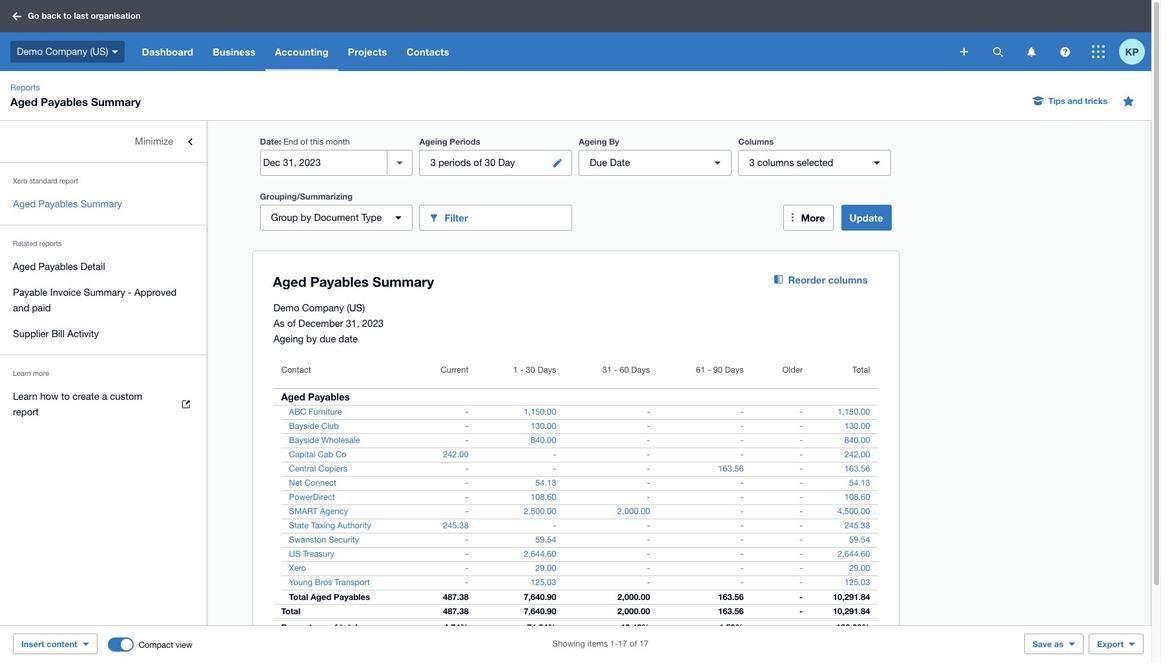 Task type: locate. For each thing, give the bounding box(es) containing it.
insert content button
[[13, 634, 97, 654]]

days for 31 - 60 days
[[632, 365, 650, 375]]

company for demo company (us)
[[45, 46, 87, 57]]

0 vertical spatial and
[[1068, 96, 1083, 106]]

by left 'due'
[[306, 333, 317, 344]]

1 horizontal spatial 3
[[750, 157, 755, 168]]

payables down reports link
[[41, 95, 88, 109]]

7,640.90 for total
[[524, 606, 557, 616]]

1 487.38 from the top
[[443, 592, 469, 602]]

1 horizontal spatial 840.00 link
[[837, 434, 878, 447]]

(us) down go back to last organisation
[[90, 46, 108, 57]]

59.54 down 2,500.00 link
[[536, 535, 557, 545]]

487.38 for total
[[443, 606, 469, 616]]

1 horizontal spatial 54.13
[[850, 478, 871, 488]]

learn down learn more
[[13, 391, 38, 402]]

0 vertical spatial summary
[[91, 95, 141, 109]]

1,150.00 link down the "total" button
[[830, 406, 878, 419]]

2 vertical spatial summary
[[84, 287, 125, 298]]

125.03 link up 100.00% on the right bottom of the page
[[837, 576, 878, 589]]

2,644.60 link
[[516, 548, 564, 561], [830, 548, 878, 561]]

1 horizontal spatial columns
[[829, 274, 868, 286]]

1 days from the left
[[538, 365, 557, 375]]

reorder
[[789, 274, 826, 286]]

125.03 up 100.00% on the right bottom of the page
[[845, 578, 871, 587]]

company inside popup button
[[45, 46, 87, 57]]

0 horizontal spatial ageing
[[274, 333, 304, 344]]

2 487.38 from the top
[[443, 606, 469, 616]]

to left last
[[64, 10, 72, 21]]

1 learn from the top
[[13, 370, 31, 377]]

payables for aged payables summary
[[38, 198, 78, 209]]

xero
[[13, 177, 27, 185], [289, 563, 306, 573]]

7,640.90
[[524, 592, 557, 602], [524, 606, 557, 616]]

2 3 from the left
[[750, 157, 755, 168]]

learn more
[[13, 370, 49, 377]]

17
[[618, 639, 628, 649], [640, 639, 649, 649]]

59.54 link down 2,500.00 link
[[528, 534, 564, 547]]

of inside report output element
[[330, 622, 338, 633]]

1 54.13 from the left
[[536, 478, 557, 488]]

report
[[59, 177, 78, 185], [13, 406, 39, 417]]

0 vertical spatial 30
[[485, 157, 496, 168]]

payables up furniture at the bottom left
[[308, 391, 350, 403]]

30 left day
[[485, 157, 496, 168]]

1 vertical spatial 487.38
[[443, 606, 469, 616]]

90
[[714, 365, 723, 375]]

payables inside reports aged payables summary
[[41, 95, 88, 109]]

3 periods of 30 day button
[[420, 150, 573, 176]]

840.00
[[531, 435, 557, 445], [845, 435, 871, 445]]

aged up abc
[[281, 391, 305, 403]]

0 horizontal spatial 1,150.00
[[524, 407, 557, 417]]

central
[[289, 464, 316, 474]]

2,644.60 down 4,500.00 link
[[838, 549, 871, 559]]

learn for learn more
[[13, 370, 31, 377]]

summary for payables
[[81, 198, 122, 209]]

3 days from the left
[[725, 365, 744, 375]]

1 horizontal spatial 108.60 link
[[837, 491, 878, 504]]

Select end date field
[[261, 151, 387, 175]]

learn how to create a custom report link
[[0, 384, 207, 425]]

2 17 from the left
[[640, 639, 649, 649]]

svg image
[[12, 12, 21, 20], [1093, 45, 1105, 58], [1028, 47, 1036, 57], [961, 48, 969, 56]]

1 horizontal spatial 1,150.00
[[838, 407, 871, 417]]

supplier
[[13, 328, 49, 339]]

accounting
[[275, 46, 329, 58]]

bayside down abc
[[289, 421, 319, 431]]

1 2,644.60 link from the left
[[516, 548, 564, 561]]

of left this
[[301, 137, 308, 147]]

10,291.84
[[833, 592, 871, 602], [833, 606, 871, 616]]

0 vertical spatial by
[[301, 212, 311, 223]]

business
[[213, 46, 256, 58]]

xero for xero standard report
[[13, 177, 27, 185]]

2 learn from the top
[[13, 391, 38, 402]]

more
[[33, 370, 49, 377]]

245.38 for first 245.38 link
[[443, 521, 469, 530]]

ageing up periods
[[420, 136, 448, 147]]

standard
[[29, 177, 57, 185]]

130.00 link down the "total" button
[[837, 420, 878, 433]]

demo inside demo company (us) as of december 31, 2023 ageing by due date
[[274, 302, 299, 313]]

1 horizontal spatial 17
[[640, 639, 649, 649]]

1 horizontal spatial days
[[632, 365, 650, 375]]

0 horizontal spatial and
[[13, 302, 29, 313]]

108.60 up 2,500.00
[[531, 492, 557, 502]]

10,291.84 for total aged payables
[[833, 592, 871, 602]]

130.00 link down 1 - 30 days
[[523, 420, 564, 433]]

840.00 for 1st 840.00 link from left
[[531, 435, 557, 445]]

1 130.00 link from the left
[[523, 420, 564, 433]]

1 1,150.00 from the left
[[524, 407, 557, 417]]

0 horizontal spatial 840.00 link
[[523, 434, 564, 447]]

2 2,644.60 from the left
[[838, 549, 871, 559]]

(us) for demo company (us)
[[90, 46, 108, 57]]

840.00 for 1st 840.00 link from right
[[845, 435, 871, 445]]

29.00 down 2,500.00 link
[[536, 563, 557, 573]]

demo inside popup button
[[17, 46, 43, 57]]

by down grouping/summarizing
[[301, 212, 311, 223]]

2 242.00 from the left
[[845, 450, 871, 459]]

aged down related
[[13, 261, 36, 272]]

reports
[[39, 240, 62, 247]]

activity
[[67, 328, 99, 339]]

cab
[[318, 450, 333, 459]]

1,150.00 down the "total" button
[[838, 407, 871, 417]]

0 horizontal spatial 130.00 link
[[523, 420, 564, 433]]

and right tips
[[1068, 96, 1083, 106]]

1 vertical spatial and
[[13, 302, 29, 313]]

0 vertical spatial company
[[45, 46, 87, 57]]

0 vertical spatial total
[[853, 365, 871, 375]]

of right periods
[[474, 157, 482, 168]]

1 59.54 link from the left
[[528, 534, 564, 547]]

1 108.60 from the left
[[531, 492, 557, 502]]

1 horizontal spatial 130.00 link
[[837, 420, 878, 433]]

130.00 down 1 - 30 days
[[531, 421, 557, 431]]

learn left more
[[13, 370, 31, 377]]

state taxing authority
[[289, 521, 371, 530]]

108.60 link
[[523, 491, 564, 504], [837, 491, 878, 504]]

0 horizontal spatial date
[[260, 136, 279, 147]]

2 108.60 from the left
[[845, 492, 871, 502]]

10,291.84 for total
[[833, 606, 871, 616]]

1 horizontal spatial 2,644.60 link
[[830, 548, 878, 561]]

0 horizontal spatial 54.13
[[536, 478, 557, 488]]

29.00 for second '29.00' link
[[850, 563, 871, 573]]

0 horizontal spatial 125.03
[[531, 578, 557, 587]]

2 2,644.60 link from the left
[[830, 548, 878, 561]]

2 130.00 from the left
[[845, 421, 871, 431]]

108.60 up "4,500.00" on the bottom
[[845, 492, 871, 502]]

xero inside report output element
[[289, 563, 306, 573]]

- link
[[458, 406, 477, 419], [639, 406, 658, 419], [733, 406, 752, 419], [792, 406, 811, 419], [458, 420, 477, 433], [639, 420, 658, 433], [733, 420, 752, 433], [792, 420, 811, 433], [458, 434, 477, 447], [639, 434, 658, 447], [733, 434, 752, 447], [792, 434, 811, 447], [546, 448, 564, 461], [639, 448, 658, 461], [733, 448, 752, 461], [792, 448, 811, 461], [458, 463, 477, 476], [546, 463, 564, 476], [639, 463, 658, 476], [792, 463, 811, 476], [458, 477, 477, 490], [639, 477, 658, 490], [733, 477, 752, 490], [792, 477, 811, 490], [458, 491, 477, 504], [639, 491, 658, 504], [733, 491, 752, 504], [792, 491, 811, 504], [458, 505, 477, 518], [733, 505, 752, 518], [792, 505, 811, 518], [546, 519, 564, 532], [639, 519, 658, 532], [733, 519, 752, 532], [792, 519, 811, 532], [458, 534, 477, 547], [639, 534, 658, 547], [733, 534, 752, 547], [792, 534, 811, 547], [458, 548, 477, 561], [639, 548, 658, 561], [733, 548, 752, 561], [792, 548, 811, 561], [458, 562, 477, 575], [639, 562, 658, 575], [733, 562, 752, 575], [792, 562, 811, 575], [458, 576, 477, 589], [639, 576, 658, 589], [733, 576, 752, 589], [792, 576, 811, 589]]

svg image inside go back to last organisation link
[[12, 12, 21, 20]]

2 29.00 from the left
[[850, 563, 871, 573]]

summary down minimize 'button' on the left
[[81, 198, 122, 209]]

(us) inside demo company (us) as of december 31, 2023 ageing by due date
[[347, 302, 365, 313]]

treasury
[[303, 549, 335, 559]]

by
[[301, 212, 311, 223], [306, 333, 317, 344]]

245.38 for second 245.38 link
[[845, 521, 871, 530]]

due date
[[590, 157, 630, 168]]

29.00 link down 4,500.00 link
[[842, 562, 878, 575]]

1 vertical spatial (us)
[[347, 302, 365, 313]]

bayside up capital
[[289, 435, 319, 445]]

supplier bill activity link
[[0, 321, 207, 347]]

0 horizontal spatial 242.00
[[443, 450, 469, 459]]

1 horizontal spatial 59.54 link
[[842, 534, 878, 547]]

of right as
[[287, 318, 296, 329]]

:
[[279, 136, 281, 147]]

0 horizontal spatial 108.60 link
[[523, 491, 564, 504]]

summary down aged payables detail link
[[84, 287, 125, 298]]

days inside 'button'
[[538, 365, 557, 375]]

1 29.00 from the left
[[536, 563, 557, 573]]

abc
[[289, 407, 306, 417]]

1,150.00 down 1 - 30 days
[[524, 407, 557, 417]]

of inside the date : end of this month
[[301, 137, 308, 147]]

29.00 link down 2,500.00 link
[[528, 562, 564, 575]]

1,150.00
[[524, 407, 557, 417], [838, 407, 871, 417]]

aged for aged payables detail
[[13, 261, 36, 272]]

0 horizontal spatial 2,644.60
[[524, 549, 557, 559]]

and down payable
[[13, 302, 29, 313]]

1 3 from the left
[[431, 157, 436, 168]]

245.38 link
[[435, 519, 477, 532], [837, 519, 878, 532]]

2,000.00 for total
[[618, 606, 650, 616]]

59.54 link
[[528, 534, 564, 547], [842, 534, 878, 547]]

1 vertical spatial learn
[[13, 391, 38, 402]]

minimize button
[[0, 129, 207, 154]]

aged payables detail link
[[0, 254, 207, 280]]

1 horizontal spatial 54.13 link
[[842, 477, 878, 490]]

1,150.00 for 1st 1,150.00 link from the right
[[838, 407, 871, 417]]

aged payables summary link
[[0, 191, 207, 217]]

svg image
[[993, 47, 1003, 57], [1061, 47, 1070, 57], [112, 50, 118, 53]]

total inside button
[[853, 365, 871, 375]]

1 17 from the left
[[618, 639, 628, 649]]

of left total in the bottom of the page
[[330, 622, 338, 633]]

columns right reorder
[[829, 274, 868, 286]]

1 horizontal spatial 125.03 link
[[837, 576, 878, 589]]

2 7,640.90 from the top
[[524, 606, 557, 616]]

learn for learn how to create a custom report
[[13, 391, 38, 402]]

to right how
[[61, 391, 70, 402]]

0 horizontal spatial 242.00 link
[[435, 448, 477, 461]]

0 horizontal spatial 59.54
[[536, 535, 557, 545]]

1 vertical spatial 2,000.00
[[618, 592, 650, 602]]

1 vertical spatial 30
[[526, 365, 536, 375]]

0 vertical spatial bayside
[[289, 421, 319, 431]]

aged for aged payables
[[281, 391, 305, 403]]

(us) up 31,
[[347, 302, 365, 313]]

163.56 link
[[711, 463, 752, 476], [837, 463, 878, 476]]

ageing for ageing periods
[[420, 136, 448, 147]]

as
[[274, 318, 285, 329]]

as
[[1055, 639, 1064, 649]]

summary up minimize 'button' on the left
[[91, 95, 141, 109]]

0 horizontal spatial 163.56 link
[[711, 463, 752, 476]]

125.03 link up the "74.24%"
[[523, 576, 564, 589]]

Report title field
[[270, 267, 744, 297]]

ageing left by
[[579, 136, 607, 147]]

2 108.60 link from the left
[[837, 491, 878, 504]]

summary
[[91, 95, 141, 109], [81, 198, 122, 209], [84, 287, 125, 298]]

1 vertical spatial demo
[[274, 302, 299, 313]]

31 - 60 days button
[[564, 357, 658, 388]]

2 1,150.00 from the left
[[838, 407, 871, 417]]

group by document type button
[[260, 205, 413, 231]]

state taxing authority link
[[274, 519, 379, 532]]

contacts
[[407, 46, 449, 58]]

to for create
[[61, 391, 70, 402]]

2 245.38 from the left
[[845, 521, 871, 530]]

0 horizontal spatial 1,150.00 link
[[516, 406, 564, 419]]

company up december at top
[[302, 302, 344, 313]]

2,644.60 down 2,500.00 link
[[524, 549, 557, 559]]

of down '19.43%'
[[630, 639, 637, 649]]

2 130.00 link from the left
[[837, 420, 878, 433]]

1 vertical spatial summary
[[81, 198, 122, 209]]

aged down reports link
[[10, 95, 38, 109]]

days for 61 - 90 days
[[725, 365, 744, 375]]

-
[[128, 287, 132, 298], [521, 365, 524, 375], [614, 365, 618, 375], [708, 365, 711, 375], [466, 407, 469, 417], [647, 407, 650, 417], [741, 407, 744, 417], [800, 407, 803, 417], [466, 421, 469, 431], [647, 421, 650, 431], [741, 421, 744, 431], [800, 421, 803, 431], [466, 435, 469, 445], [647, 435, 650, 445], [741, 435, 744, 445], [800, 435, 803, 445], [553, 450, 557, 459], [647, 450, 650, 459], [741, 450, 744, 459], [800, 450, 803, 459], [466, 464, 469, 474], [553, 464, 557, 474], [647, 464, 650, 474], [800, 464, 803, 474], [466, 478, 469, 488], [647, 478, 650, 488], [741, 478, 744, 488], [800, 478, 803, 488], [466, 492, 469, 502], [647, 492, 650, 502], [741, 492, 744, 502], [800, 492, 803, 502], [466, 507, 469, 516], [741, 507, 744, 516], [800, 507, 803, 516], [553, 521, 557, 530], [647, 521, 650, 530], [741, 521, 744, 530], [800, 521, 803, 530], [466, 535, 469, 545], [647, 535, 650, 545], [741, 535, 744, 545], [800, 535, 803, 545], [466, 549, 469, 559], [647, 549, 650, 559], [741, 549, 744, 559], [800, 549, 803, 559], [466, 563, 469, 573], [647, 563, 650, 573], [741, 563, 744, 573], [800, 563, 803, 573], [466, 578, 469, 587], [647, 578, 650, 587], [741, 578, 744, 587], [800, 578, 803, 587], [800, 592, 803, 602], [800, 606, 803, 616], [800, 622, 803, 633]]

1 horizontal spatial 245.38
[[845, 521, 871, 530]]

0 vertical spatial columns
[[758, 157, 794, 168]]

demo down go
[[17, 46, 43, 57]]

1 59.54 from the left
[[536, 535, 557, 545]]

days right 90
[[725, 365, 744, 375]]

3 2,000.00 from the top
[[618, 606, 650, 616]]

of inside button
[[474, 157, 482, 168]]

0 horizontal spatial 17
[[618, 639, 628, 649]]

ageing down as
[[274, 333, 304, 344]]

1 horizontal spatial 2,644.60
[[838, 549, 871, 559]]

and inside button
[[1068, 96, 1083, 106]]

2,644.60 link down 2,500.00 link
[[516, 548, 564, 561]]

days right 60
[[632, 365, 650, 375]]

242.00 link
[[435, 448, 477, 461], [837, 448, 878, 461]]

130.00 down the "total" button
[[845, 421, 871, 431]]

0 vertical spatial 487.38
[[443, 592, 469, 602]]

1 7,640.90 from the top
[[524, 592, 557, 602]]

2 horizontal spatial ageing
[[579, 136, 607, 147]]

aged
[[10, 95, 38, 109], [13, 198, 36, 209], [13, 261, 36, 272], [281, 391, 305, 403], [311, 592, 332, 602]]

2 29.00 link from the left
[[842, 562, 878, 575]]

0 horizontal spatial 30
[[485, 157, 496, 168]]

1 1,150.00 link from the left
[[516, 406, 564, 419]]

abc furniture
[[289, 407, 342, 417]]

2 vertical spatial total
[[281, 606, 301, 616]]

tips and tricks button
[[1026, 90, 1116, 111]]

0 horizontal spatial columns
[[758, 157, 794, 168]]

bayside club
[[289, 421, 339, 431]]

xero down us
[[289, 563, 306, 573]]

1.59%
[[719, 622, 744, 633]]

1 horizontal spatial 163.56 link
[[837, 463, 878, 476]]

1 bayside from the top
[[289, 421, 319, 431]]

columns for 3
[[758, 157, 794, 168]]

date left "end"
[[260, 136, 279, 147]]

1 vertical spatial xero
[[289, 563, 306, 573]]

and inside 'payable invoice summary - approved and paid'
[[13, 302, 29, 313]]

108.60 link up "4,500.00" on the bottom
[[837, 491, 878, 504]]

108.60 link up 2,500.00
[[523, 491, 564, 504]]

ageing
[[420, 136, 448, 147], [579, 136, 607, 147], [274, 333, 304, 344]]

1 horizontal spatial 108.60
[[845, 492, 871, 502]]

0 horizontal spatial demo
[[17, 46, 43, 57]]

0 vertical spatial report
[[59, 177, 78, 185]]

save as button
[[1025, 634, 1084, 654]]

1 vertical spatial to
[[61, 391, 70, 402]]

1,150.00 for first 1,150.00 link
[[524, 407, 557, 417]]

0 horizontal spatial 840.00
[[531, 435, 557, 445]]

1 horizontal spatial 29.00
[[850, 563, 871, 573]]

1 245.38 from the left
[[443, 521, 469, 530]]

minimize
[[135, 136, 173, 147]]

0 vertical spatial learn
[[13, 370, 31, 377]]

periods
[[450, 136, 481, 147]]

aged down standard
[[13, 198, 36, 209]]

0 vertical spatial demo
[[17, 46, 43, 57]]

reports
[[10, 83, 40, 92]]

company down go back to last organisation link
[[45, 46, 87, 57]]

demo up as
[[274, 302, 299, 313]]

xero left standard
[[13, 177, 27, 185]]

1 horizontal spatial company
[[302, 302, 344, 313]]

company
[[45, 46, 87, 57], [302, 302, 344, 313]]

0 horizontal spatial 54.13 link
[[528, 477, 564, 490]]

report up aged payables summary
[[59, 177, 78, 185]]

2,644.60 link down 4,500.00 link
[[830, 548, 878, 561]]

xero for xero
[[289, 563, 306, 573]]

showing
[[553, 639, 585, 649]]

0 horizontal spatial 245.38 link
[[435, 519, 477, 532]]

1 horizontal spatial 242.00
[[845, 450, 871, 459]]

0 horizontal spatial 245.38
[[443, 521, 469, 530]]

0 horizontal spatial 2,644.60 link
[[516, 548, 564, 561]]

older button
[[752, 357, 811, 388]]

0 horizontal spatial xero
[[13, 177, 27, 185]]

net connect
[[289, 478, 337, 488]]

date right the due
[[610, 157, 630, 168]]

and
[[1068, 96, 1083, 106], [13, 302, 29, 313]]

0 horizontal spatial 29.00 link
[[528, 562, 564, 575]]

2 horizontal spatial svg image
[[1061, 47, 1070, 57]]

0 vertical spatial 7,640.90
[[524, 592, 557, 602]]

3 down columns
[[750, 157, 755, 168]]

7,640.90 for total aged payables
[[524, 592, 557, 602]]

kp
[[1126, 46, 1139, 57]]

0 horizontal spatial svg image
[[112, 50, 118, 53]]

payables down xero standard report
[[38, 198, 78, 209]]

245.38
[[443, 521, 469, 530], [845, 521, 871, 530]]

1 vertical spatial by
[[306, 333, 317, 344]]

3 inside button
[[431, 157, 436, 168]]

2 2,000.00 from the top
[[618, 592, 650, 602]]

1 horizontal spatial 242.00 link
[[837, 448, 878, 461]]

report inside learn how to create a custom report
[[13, 406, 39, 417]]

a
[[102, 391, 107, 402]]

payables down transport
[[334, 592, 370, 602]]

0 horizontal spatial company
[[45, 46, 87, 57]]

2 days from the left
[[632, 365, 650, 375]]

columns
[[758, 157, 794, 168], [829, 274, 868, 286]]

columns down columns
[[758, 157, 794, 168]]

demo company (us)
[[17, 46, 108, 57]]

54.13 link up "4,500.00" on the bottom
[[842, 477, 878, 490]]

1 horizontal spatial demo
[[274, 302, 299, 313]]

report down learn more
[[13, 406, 39, 417]]

1-
[[610, 639, 618, 649]]

- inside 'button'
[[521, 365, 524, 375]]

2 840.00 from the left
[[845, 435, 871, 445]]

54.13 link up 2,500.00
[[528, 477, 564, 490]]

1 horizontal spatial 245.38 link
[[837, 519, 878, 532]]

total
[[853, 365, 871, 375], [289, 592, 308, 602], [281, 606, 301, 616]]

payable invoice summary - approved and paid
[[13, 287, 177, 313]]

242.00
[[443, 450, 469, 459], [845, 450, 871, 459]]

reorder columns button
[[765, 267, 878, 293]]

learn inside learn how to create a custom report
[[13, 391, 38, 402]]

(us) inside popup button
[[90, 46, 108, 57]]

2 1,150.00 link from the left
[[830, 406, 878, 419]]

0 horizontal spatial days
[[538, 365, 557, 375]]

2 bayside from the top
[[289, 435, 319, 445]]

1 horizontal spatial 1,150.00 link
[[830, 406, 878, 419]]

0 horizontal spatial 59.54 link
[[528, 534, 564, 547]]

3 left periods
[[431, 157, 436, 168]]

ageing for ageing by
[[579, 136, 607, 147]]

company inside demo company (us) as of december 31, 2023 ageing by due date
[[302, 302, 344, 313]]

summary inside 'payable invoice summary - approved and paid'
[[84, 287, 125, 298]]

payables down the reports at the top left of the page
[[38, 261, 78, 272]]

by inside popup button
[[301, 212, 311, 223]]

59.54 down 4,500.00 link
[[850, 535, 871, 545]]

54.13 up "4,500.00" on the bottom
[[850, 478, 871, 488]]

1 840.00 from the left
[[531, 435, 557, 445]]

1 vertical spatial company
[[302, 302, 344, 313]]

1 vertical spatial report
[[13, 406, 39, 417]]

taxing
[[311, 521, 335, 530]]

1 vertical spatial bayside
[[289, 435, 319, 445]]

29.00 for first '29.00' link
[[536, 563, 557, 573]]

payable
[[13, 287, 48, 298]]

125.03 up the "74.24%"
[[531, 578, 557, 587]]

1 vertical spatial date
[[610, 157, 630, 168]]

to inside learn how to create a custom report
[[61, 391, 70, 402]]

0 horizontal spatial 29.00
[[536, 563, 557, 573]]

1 horizontal spatial (us)
[[347, 302, 365, 313]]

tricks
[[1086, 96, 1108, 106]]

1 horizontal spatial date
[[610, 157, 630, 168]]

xero standard report
[[13, 177, 78, 185]]

29.00 down 4,500.00 link
[[850, 563, 871, 573]]

1 245.38 link from the left
[[435, 519, 477, 532]]

0 vertical spatial 10,291.84
[[833, 592, 871, 602]]

2 10,291.84 from the top
[[833, 606, 871, 616]]

54.13 up 2,500.00
[[536, 478, 557, 488]]

74.24%
[[527, 622, 557, 633]]

487.38 for total aged payables
[[443, 592, 469, 602]]

1,150.00 link down 1 - 30 days
[[516, 406, 564, 419]]

30 right 1
[[526, 365, 536, 375]]

columns inside button
[[829, 274, 868, 286]]

banner
[[0, 0, 1152, 71]]

1 10,291.84 from the top
[[833, 592, 871, 602]]

this
[[310, 137, 324, 147]]

1 horizontal spatial and
[[1068, 96, 1083, 106]]

59.54 link down 4,500.00 link
[[842, 534, 878, 547]]

0 horizontal spatial (us)
[[90, 46, 108, 57]]

0 horizontal spatial 125.03 link
[[523, 576, 564, 589]]

1 horizontal spatial 840.00
[[845, 435, 871, 445]]

days right 1
[[538, 365, 557, 375]]

2 242.00 link from the left
[[837, 448, 878, 461]]

0 vertical spatial 2,000.00
[[618, 507, 650, 516]]

0 vertical spatial to
[[64, 10, 72, 21]]



Task type: vqa. For each thing, say whether or not it's contained in the screenshot.
the Swanston Security 'link' at the bottom of page
yes



Task type: describe. For each thing, give the bounding box(es) containing it.
2,500.00
[[524, 507, 557, 516]]

bros
[[315, 578, 332, 587]]

smart agency
[[289, 507, 348, 516]]

31 - 60 days
[[603, 365, 650, 375]]

100.00%
[[837, 622, 871, 633]]

reorder columns
[[789, 274, 868, 286]]

30 inside 'button'
[[526, 365, 536, 375]]

days for 1 - 30 days
[[538, 365, 557, 375]]

columns
[[739, 136, 774, 147]]

go back to last organisation
[[28, 10, 141, 21]]

swanston security
[[289, 535, 359, 545]]

bayside wholesale
[[289, 435, 360, 445]]

powerdirect
[[289, 492, 335, 502]]

aged payables summary
[[13, 198, 122, 209]]

furniture
[[309, 407, 342, 417]]

business button
[[203, 32, 265, 71]]

- inside 'payable invoice summary - approved and paid'
[[128, 287, 132, 298]]

banner containing kp
[[0, 0, 1152, 71]]

go
[[28, 10, 39, 21]]

payables for aged payables detail
[[38, 261, 78, 272]]

due
[[320, 333, 336, 344]]

1 125.03 link from the left
[[523, 576, 564, 589]]

aged down the bros at the left bottom of page
[[311, 592, 332, 602]]

related reports
[[13, 240, 62, 247]]

2 125.03 from the left
[[845, 578, 871, 587]]

connect
[[305, 478, 337, 488]]

(us) for demo company (us) as of december 31, 2023 ageing by due date
[[347, 302, 365, 313]]

projects button
[[338, 32, 397, 71]]

1 - 30 days button
[[477, 357, 564, 388]]

demo company (us) button
[[0, 32, 132, 71]]

invoice
[[50, 287, 81, 298]]

31
[[603, 365, 612, 375]]

list of convenience dates image
[[387, 150, 413, 176]]

abc furniture link
[[274, 406, 350, 419]]

filter button
[[420, 205, 573, 231]]

4,500.00
[[838, 507, 871, 516]]

1 2,644.60 from the left
[[524, 549, 557, 559]]

save as
[[1033, 639, 1064, 649]]

bayside club link
[[274, 420, 347, 433]]

2,000.00 link
[[610, 505, 658, 518]]

3 columns selected
[[750, 157, 834, 168]]

1 2,000.00 from the top
[[618, 507, 650, 516]]

us treasury link
[[274, 548, 342, 561]]

young
[[289, 578, 313, 587]]

back
[[42, 10, 61, 21]]

2 54.13 from the left
[[850, 478, 871, 488]]

ageing periods
[[420, 136, 481, 147]]

1 130.00 from the left
[[531, 421, 557, 431]]

last
[[74, 10, 88, 21]]

3 for 3 columns selected
[[750, 157, 755, 168]]

periods
[[439, 157, 471, 168]]

2,000.00 for total aged payables
[[618, 592, 650, 602]]

2 59.54 link from the left
[[842, 534, 878, 547]]

of inside demo company (us) as of december 31, 2023 ageing by due date
[[287, 318, 296, 329]]

december
[[299, 318, 343, 329]]

contact
[[281, 365, 311, 375]]

1 29.00 link from the left
[[528, 562, 564, 575]]

filter
[[445, 212, 468, 223]]

more
[[802, 212, 825, 224]]

us treasury
[[289, 549, 335, 559]]

payables for aged payables
[[308, 391, 350, 403]]

bayside wholesale link
[[274, 434, 368, 447]]

4,500.00 link
[[830, 505, 878, 518]]

date : end of this month
[[260, 136, 350, 147]]

compact
[[139, 640, 173, 650]]

grouping/summarizing
[[260, 191, 353, 202]]

columns for reorder
[[829, 274, 868, 286]]

2 125.03 link from the left
[[837, 576, 878, 589]]

central copiers link
[[274, 463, 356, 476]]

1 54.13 link from the left
[[528, 477, 564, 490]]

young bros transport link
[[274, 576, 378, 589]]

agency
[[320, 507, 348, 516]]

1 108.60 link from the left
[[523, 491, 564, 504]]

group
[[271, 212, 298, 223]]

copiers
[[319, 464, 348, 474]]

export
[[1098, 639, 1124, 649]]

2 163.56 link from the left
[[837, 463, 878, 476]]

bayside for bayside club
[[289, 421, 319, 431]]

current button
[[408, 357, 477, 388]]

remove from favorites image
[[1116, 88, 1142, 114]]

1 840.00 link from the left
[[523, 434, 564, 447]]

61 - 90 days
[[696, 365, 744, 375]]

1 125.03 from the left
[[531, 578, 557, 587]]

tips and tricks
[[1049, 96, 1108, 106]]

ageing inside demo company (us) as of december 31, 2023 ageing by due date
[[274, 333, 304, 344]]

by inside demo company (us) as of december 31, 2023 ageing by due date
[[306, 333, 317, 344]]

1 horizontal spatial svg image
[[993, 47, 1003, 57]]

ageing by
[[579, 136, 620, 147]]

31,
[[346, 318, 360, 329]]

date inside popup button
[[610, 157, 630, 168]]

total button
[[811, 357, 878, 388]]

1 242.00 link from the left
[[435, 448, 477, 461]]

related
[[13, 240, 37, 247]]

swanston
[[289, 535, 326, 545]]

61 - 90 days button
[[658, 357, 752, 388]]

aged payables detail
[[13, 261, 105, 272]]

net
[[289, 478, 302, 488]]

dashboard
[[142, 46, 193, 58]]

2 59.54 from the left
[[850, 535, 871, 545]]

30 inside button
[[485, 157, 496, 168]]

us
[[289, 549, 301, 559]]

1
[[514, 365, 518, 375]]

capital
[[289, 450, 316, 459]]

create
[[73, 391, 99, 402]]

2 245.38 link from the left
[[837, 519, 878, 532]]

detail
[[81, 261, 105, 272]]

company for demo company (us) as of december 31, 2023 ageing by due date
[[302, 302, 344, 313]]

summary inside reports aged payables summary
[[91, 95, 141, 109]]

to for last
[[64, 10, 72, 21]]

svg image inside demo company (us) popup button
[[112, 50, 118, 53]]

1 horizontal spatial report
[[59, 177, 78, 185]]

club
[[321, 421, 339, 431]]

1 vertical spatial total
[[289, 592, 308, 602]]

1 242.00 from the left
[[443, 450, 469, 459]]

how
[[40, 391, 59, 402]]

demo for demo company (us) as of december 31, 2023 ageing by due date
[[274, 302, 299, 313]]

powerdirect link
[[274, 491, 343, 504]]

update
[[850, 212, 884, 224]]

reports link
[[5, 81, 45, 94]]

aged payables
[[281, 391, 350, 403]]

kp button
[[1120, 32, 1152, 71]]

aged for aged payables summary
[[13, 198, 36, 209]]

aged inside reports aged payables summary
[[10, 95, 38, 109]]

1 163.56 link from the left
[[711, 463, 752, 476]]

report output element
[[274, 357, 878, 634]]

demo for demo company (us)
[[17, 46, 43, 57]]

0 vertical spatial date
[[260, 136, 279, 147]]

export button
[[1089, 634, 1144, 654]]

swanston security link
[[274, 534, 367, 547]]

smart agency link
[[274, 505, 356, 518]]

2 54.13 link from the left
[[842, 477, 878, 490]]

content
[[47, 639, 77, 649]]

summary for invoice
[[84, 287, 125, 298]]

2 840.00 link from the left
[[837, 434, 878, 447]]

custom
[[110, 391, 142, 402]]

3 for 3 periods of 30 day
[[431, 157, 436, 168]]

total
[[340, 622, 358, 633]]

showing items 1-17 of 17
[[553, 639, 649, 649]]

transport
[[335, 578, 370, 587]]

save
[[1033, 639, 1052, 649]]

due date button
[[579, 150, 732, 176]]

organisation
[[91, 10, 141, 21]]

bayside for bayside wholesale
[[289, 435, 319, 445]]



